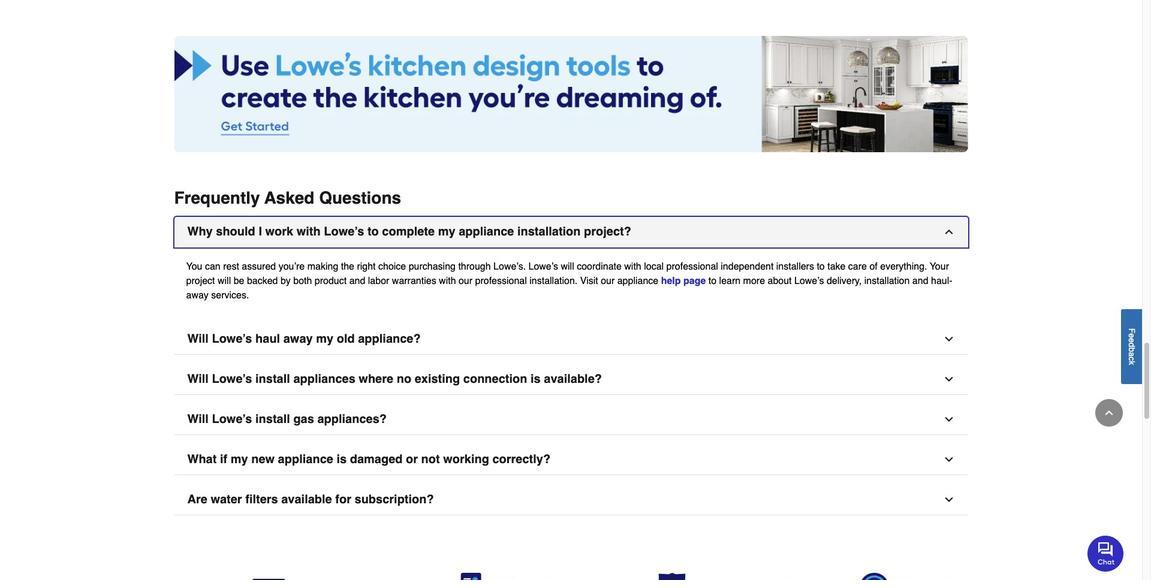 Task type: locate. For each thing, give the bounding box(es) containing it.
appliances?
[[318, 412, 387, 426]]

1 horizontal spatial is
[[531, 372, 541, 386]]

1 horizontal spatial away
[[284, 332, 313, 346]]

with right work at left
[[297, 225, 321, 238]]

assured
[[242, 261, 276, 272]]

coordinate
[[577, 261, 622, 272]]

will for will lowe's haul away my old appliance?
[[187, 332, 209, 346]]

1 install from the top
[[256, 372, 290, 386]]

0 vertical spatial to
[[368, 225, 379, 238]]

4 chevron down image from the top
[[943, 494, 955, 506]]

1 horizontal spatial my
[[316, 332, 334, 346]]

our
[[459, 276, 473, 286], [601, 276, 615, 286]]

chevron down image inside will lowe's install appliances where no existing connection is available? button
[[943, 373, 955, 385]]

and down right on the top left of the page
[[349, 276, 366, 286]]

2 vertical spatial appliance
[[278, 453, 333, 466]]

should
[[216, 225, 255, 238]]

professional down the lowe's.
[[475, 276, 527, 286]]

my left old
[[316, 332, 334, 346]]

are water filters available for subscription?
[[187, 493, 434, 507]]

away down project
[[186, 290, 209, 301]]

asked
[[264, 188, 315, 207]]

appliance up available
[[278, 453, 333, 466]]

and left the haul-
[[913, 276, 929, 286]]

0 vertical spatial with
[[297, 225, 321, 238]]

0 horizontal spatial away
[[186, 290, 209, 301]]

1 vertical spatial will
[[218, 276, 231, 286]]

my up purchasing
[[438, 225, 456, 238]]

appliance up through
[[459, 225, 514, 238]]

or
[[406, 453, 418, 466]]

1 vertical spatial is
[[337, 453, 347, 466]]

0 horizontal spatial with
[[297, 225, 321, 238]]

2 horizontal spatial with
[[625, 261, 642, 272]]

installation up you can rest assured you're making the right choice purchasing through lowe's. lowe's will coordinate with local professional independent installers to take care of everything. your project will be backed by both product and labor warranties with our professional installation. visit our appliance
[[518, 225, 581, 238]]

1 vertical spatial with
[[625, 261, 642, 272]]

and
[[349, 276, 366, 286], [913, 276, 929, 286]]

1 horizontal spatial chevron up image
[[1104, 407, 1116, 419]]

is left the available?
[[531, 372, 541, 386]]

1 horizontal spatial and
[[913, 276, 929, 286]]

why should i work with lowe's to complete my appliance installation project? button
[[174, 217, 968, 247]]

be
[[234, 276, 244, 286]]

appliance inside what if my new appliance is damaged or not working correctly? button
[[278, 453, 333, 466]]

to left learn
[[709, 276, 717, 286]]

lowe's.
[[494, 261, 526, 272]]

filters
[[245, 493, 278, 507]]

work
[[265, 225, 293, 238]]

0 horizontal spatial and
[[349, 276, 366, 286]]

more
[[744, 276, 765, 286]]

about
[[768, 276, 792, 286]]

lowe's inside you can rest assured you're making the right choice purchasing through lowe's. lowe's will coordinate with local professional independent installers to take care of everything. your project will be backed by both product and labor warranties with our professional installation. visit our appliance
[[529, 261, 558, 272]]

2 will from the top
[[187, 372, 209, 386]]

with down purchasing
[[439, 276, 456, 286]]

1 horizontal spatial appliance
[[459, 225, 514, 238]]

a blue badge icon. image
[[581, 573, 764, 581]]

delivery,
[[827, 276, 862, 286]]

1 vertical spatial installation
[[865, 276, 910, 286]]

chevron down image for will lowe's install appliances where no existing connection is available?
[[943, 373, 955, 385]]

why
[[187, 225, 213, 238]]

0 vertical spatial is
[[531, 372, 541, 386]]

project
[[186, 276, 215, 286]]

0 horizontal spatial chevron up image
[[943, 226, 955, 238]]

our down the coordinate
[[601, 276, 615, 286]]

chevron down image inside are water filters available for subscription? button
[[943, 494, 955, 506]]

scroll to top element
[[1096, 399, 1123, 427]]

0 horizontal spatial appliance
[[278, 453, 333, 466]]

water
[[211, 493, 242, 507]]

away inside to learn more about lowe's delivery, installation and haul- away services.
[[186, 290, 209, 301]]

everything.
[[881, 261, 928, 272]]

0 horizontal spatial is
[[337, 453, 347, 466]]

you can rest assured you're making the right choice purchasing through lowe's. lowe's will coordinate with local professional independent installers to take care of everything. your project will be backed by both product and labor warranties with our professional installation. visit our appliance
[[186, 261, 950, 286]]

care
[[849, 261, 867, 272]]

1 horizontal spatial will
[[561, 261, 574, 272]]

chevron down image
[[943, 333, 955, 345]]

away
[[186, 290, 209, 301], [284, 332, 313, 346]]

1 e from the top
[[1128, 333, 1137, 338]]

new
[[251, 453, 275, 466]]

with inside "button"
[[297, 225, 321, 238]]

you
[[186, 261, 202, 272]]

making
[[308, 261, 338, 272]]

0 horizontal spatial our
[[459, 276, 473, 286]]

labor
[[368, 276, 390, 286]]

with left local
[[625, 261, 642, 272]]

questions
[[319, 188, 401, 207]]

why should i work with lowe's to complete my appliance installation project?
[[187, 225, 632, 238]]

chevron down image
[[943, 373, 955, 385], [943, 414, 955, 426], [943, 454, 955, 466], [943, 494, 955, 506]]

by
[[281, 276, 291, 286]]

complete
[[382, 225, 435, 238]]

installation down of
[[865, 276, 910, 286]]

2 and from the left
[[913, 276, 929, 286]]

0 vertical spatial my
[[438, 225, 456, 238]]

0 vertical spatial will
[[561, 261, 574, 272]]

my right if at the left of page
[[231, 453, 248, 466]]

2 install from the top
[[256, 412, 290, 426]]

3 chevron down image from the top
[[943, 454, 955, 466]]

to left take
[[817, 261, 825, 272]]

0 vertical spatial installation
[[518, 225, 581, 238]]

appliance?
[[358, 332, 421, 346]]

with
[[297, 225, 321, 238], [625, 261, 642, 272], [439, 276, 456, 286]]

will up "installation."
[[561, 261, 574, 272]]

1 vertical spatial install
[[256, 412, 290, 426]]

will
[[187, 332, 209, 346], [187, 372, 209, 386], [187, 412, 209, 426]]

e up b on the right of page
[[1128, 338, 1137, 343]]

frequently asked questions
[[174, 188, 401, 207]]

d
[[1128, 343, 1137, 347]]

install down haul
[[256, 372, 290, 386]]

e
[[1128, 333, 1137, 338], [1128, 338, 1137, 343]]

installation
[[518, 225, 581, 238], [865, 276, 910, 286]]

2 chevron down image from the top
[[943, 414, 955, 426]]

2 horizontal spatial my
[[438, 225, 456, 238]]

and inside you can rest assured you're making the right choice purchasing through lowe's. lowe's will coordinate with local professional independent installers to take care of everything. your project will be backed by both product and labor warranties with our professional installation. visit our appliance
[[349, 276, 366, 286]]

appliance
[[459, 225, 514, 238], [618, 276, 659, 286], [278, 453, 333, 466]]

where
[[359, 372, 394, 386]]

chat invite button image
[[1088, 535, 1125, 572]]

to inside "button"
[[368, 225, 379, 238]]

of
[[870, 261, 878, 272]]

2 vertical spatial will
[[187, 412, 209, 426]]

will inside "will lowe's haul away my old appliance?" button
[[187, 332, 209, 346]]

chevron up image inside why should i work with lowe's to complete my appliance installation project? "button"
[[943, 226, 955, 238]]

3 will from the top
[[187, 412, 209, 426]]

visit
[[580, 276, 598, 286]]

i
[[259, 225, 262, 238]]

install
[[256, 372, 290, 386], [256, 412, 290, 426]]

chevron up image
[[943, 226, 955, 238], [1104, 407, 1116, 419]]

1 horizontal spatial installation
[[865, 276, 910, 286]]

will left be
[[218, 276, 231, 286]]

2 horizontal spatial appliance
[[618, 276, 659, 286]]

1 vertical spatial will
[[187, 372, 209, 386]]

your
[[930, 261, 950, 272]]

2 vertical spatial with
[[439, 276, 456, 286]]

what if my new appliance is damaged or not working correctly?
[[187, 453, 551, 466]]

to left "complete"
[[368, 225, 379, 238]]

1 vertical spatial appliance
[[618, 276, 659, 286]]

1 chevron down image from the top
[[943, 373, 955, 385]]

0 vertical spatial chevron up image
[[943, 226, 955, 238]]

1 vertical spatial away
[[284, 332, 313, 346]]

c
[[1128, 357, 1137, 361]]

will lowe's install appliances where no existing connection is available? button
[[174, 364, 968, 395]]

away right haul
[[284, 332, 313, 346]]

help page
[[661, 276, 706, 286]]

the
[[341, 261, 354, 272]]

0 vertical spatial professional
[[667, 261, 719, 272]]

0 vertical spatial will
[[187, 332, 209, 346]]

install left gas
[[256, 412, 290, 426]]

2 horizontal spatial to
[[817, 261, 825, 272]]

0 vertical spatial install
[[256, 372, 290, 386]]

will lowe's install appliances where no existing connection is available?
[[187, 372, 602, 386]]

help page link
[[661, 276, 706, 286]]

appliance inside why should i work with lowe's to complete my appliance installation project? "button"
[[459, 225, 514, 238]]

1 vertical spatial chevron up image
[[1104, 407, 1116, 419]]

1 horizontal spatial our
[[601, 276, 615, 286]]

1 vertical spatial professional
[[475, 276, 527, 286]]

my
[[438, 225, 456, 238], [316, 332, 334, 346], [231, 453, 248, 466]]

0 horizontal spatial installation
[[518, 225, 581, 238]]

gas
[[294, 412, 314, 426]]

0 horizontal spatial professional
[[475, 276, 527, 286]]

installation.
[[530, 276, 578, 286]]

1 vertical spatial to
[[817, 261, 825, 272]]

0 horizontal spatial to
[[368, 225, 379, 238]]

a dark blue background check icon. image
[[379, 573, 562, 581]]

1 horizontal spatial to
[[709, 276, 717, 286]]

0 horizontal spatial my
[[231, 453, 248, 466]]

lowe's
[[324, 225, 364, 238], [529, 261, 558, 272], [795, 276, 824, 286], [212, 332, 252, 346], [212, 372, 252, 386], [212, 412, 252, 426]]

haul-
[[932, 276, 953, 286]]

0 horizontal spatial will
[[218, 276, 231, 286]]

a dark blue credit card icon. image
[[177, 573, 360, 581]]

0 vertical spatial away
[[186, 290, 209, 301]]

1 will from the top
[[187, 332, 209, 346]]

install for gas
[[256, 412, 290, 426]]

you're
[[279, 261, 305, 272]]

chevron down image inside will lowe's install gas appliances? button
[[943, 414, 955, 426]]

professional up the page
[[667, 261, 719, 272]]

is left "damaged"
[[337, 453, 347, 466]]

is
[[531, 372, 541, 386], [337, 453, 347, 466]]

will
[[561, 261, 574, 272], [218, 276, 231, 286]]

backed
[[247, 276, 278, 286]]

will inside will lowe's install gas appliances? button
[[187, 412, 209, 426]]

appliance down local
[[618, 276, 659, 286]]

e up "d"
[[1128, 333, 1137, 338]]

will lowe's haul away my old appliance? button
[[174, 324, 968, 355]]

2 vertical spatial to
[[709, 276, 717, 286]]

1 horizontal spatial professional
[[667, 261, 719, 272]]

1 and from the left
[[349, 276, 366, 286]]

correctly?
[[493, 453, 551, 466]]

chevron down image inside what if my new appliance is damaged or not working correctly? button
[[943, 454, 955, 466]]

0 vertical spatial appliance
[[459, 225, 514, 238]]

to
[[368, 225, 379, 238], [817, 261, 825, 272], [709, 276, 717, 286]]

professional
[[667, 261, 719, 272], [475, 276, 527, 286]]

will inside will lowe's install appliances where no existing connection is available? button
[[187, 372, 209, 386]]

1 vertical spatial my
[[316, 332, 334, 346]]

our down through
[[459, 276, 473, 286]]

subscription?
[[355, 493, 434, 507]]

a
[[1128, 352, 1137, 357]]

connection
[[464, 372, 528, 386]]



Task type: vqa. For each thing, say whether or not it's contained in the screenshot.
topmost Spitfire
no



Task type: describe. For each thing, give the bounding box(es) containing it.
2 our from the left
[[601, 276, 615, 286]]

page
[[684, 276, 706, 286]]

1 our from the left
[[459, 276, 473, 286]]

installation inside to learn more about lowe's delivery, installation and haul- away services.
[[865, 276, 910, 286]]

lowe's inside "will lowe's haul away my old appliance?" button
[[212, 332, 252, 346]]

rest
[[223, 261, 239, 272]]

a blue 1-year labor warranty icon. image
[[783, 573, 966, 581]]

can
[[205, 261, 221, 272]]

not
[[421, 453, 440, 466]]

what if my new appliance is damaged or not working correctly? button
[[174, 445, 968, 475]]

project?
[[584, 225, 632, 238]]

independent
[[721, 261, 774, 272]]

product
[[315, 276, 347, 286]]

both
[[293, 276, 312, 286]]

k
[[1128, 361, 1137, 365]]

f e e d b a c k button
[[1122, 309, 1143, 384]]

b
[[1128, 347, 1137, 352]]

for
[[335, 493, 351, 507]]

chevron down image for are water filters available for subscription?
[[943, 494, 955, 506]]

lowe's inside will lowe's install gas appliances? button
[[212, 412, 252, 426]]

and inside to learn more about lowe's delivery, installation and haul- away services.
[[913, 276, 929, 286]]

to inside you can rest assured you're making the right choice purchasing through lowe's. lowe's will coordinate with local professional independent installers to take care of everything. your project will be backed by both product and labor warranties with our professional installation. visit our appliance
[[817, 261, 825, 272]]

haul
[[256, 332, 280, 346]]

will lowe's install gas appliances? button
[[174, 405, 968, 435]]

chevron up image inside scroll to top element
[[1104, 407, 1116, 419]]

appliance inside you can rest assured you're making the right choice purchasing through lowe's. lowe's will coordinate with local professional independent installers to take care of everything. your project will be backed by both product and labor warranties with our professional installation. visit our appliance
[[618, 276, 659, 286]]

are water filters available for subscription? button
[[174, 485, 968, 516]]

is inside button
[[337, 453, 347, 466]]

right
[[357, 261, 376, 272]]

lowe's inside why should i work with lowe's to complete my appliance installation project? "button"
[[324, 225, 364, 238]]

is inside button
[[531, 372, 541, 386]]

2 vertical spatial my
[[231, 453, 248, 466]]

no
[[397, 372, 412, 386]]

damaged
[[350, 453, 403, 466]]

services.
[[211, 290, 249, 301]]

will for will lowe's install gas appliances?
[[187, 412, 209, 426]]

f e e d b a c k
[[1128, 328, 1137, 365]]

available
[[281, 493, 332, 507]]

will lowe's haul away my old appliance?
[[187, 332, 421, 346]]

take
[[828, 261, 846, 272]]

to inside to learn more about lowe's delivery, installation and haul- away services.
[[709, 276, 717, 286]]

available?
[[544, 372, 602, 386]]

use lowe's kitchen design tools to create the kitchen you're dreaming of. get started. image
[[174, 36, 968, 152]]

working
[[443, 453, 489, 466]]

warranties
[[392, 276, 436, 286]]

install for appliances
[[256, 372, 290, 386]]

learn
[[720, 276, 741, 286]]

will for will lowe's install appliances where no existing connection is available?
[[187, 372, 209, 386]]

2 e from the top
[[1128, 338, 1137, 343]]

lowe's inside to learn more about lowe's delivery, installation and haul- away services.
[[795, 276, 824, 286]]

existing
[[415, 372, 460, 386]]

appliances
[[294, 372, 356, 386]]

chevron down image for will lowe's install gas appliances?
[[943, 414, 955, 426]]

f
[[1128, 328, 1137, 333]]

through
[[459, 261, 491, 272]]

local
[[644, 261, 664, 272]]

to learn more about lowe's delivery, installation and haul- away services.
[[186, 276, 953, 301]]

lowe's inside will lowe's install appliances where no existing connection is available? button
[[212, 372, 252, 386]]

will lowe's install gas appliances?
[[187, 412, 387, 426]]

my inside "button"
[[438, 225, 456, 238]]

installation inside "button"
[[518, 225, 581, 238]]

installers
[[777, 261, 815, 272]]

what
[[187, 453, 217, 466]]

old
[[337, 332, 355, 346]]

1 horizontal spatial with
[[439, 276, 456, 286]]

away inside button
[[284, 332, 313, 346]]

are
[[187, 493, 207, 507]]

if
[[220, 453, 227, 466]]

help
[[661, 276, 681, 286]]

chevron down image for what if my new appliance is damaged or not working correctly?
[[943, 454, 955, 466]]

purchasing
[[409, 261, 456, 272]]

choice
[[378, 261, 406, 272]]

frequently
[[174, 188, 260, 207]]



